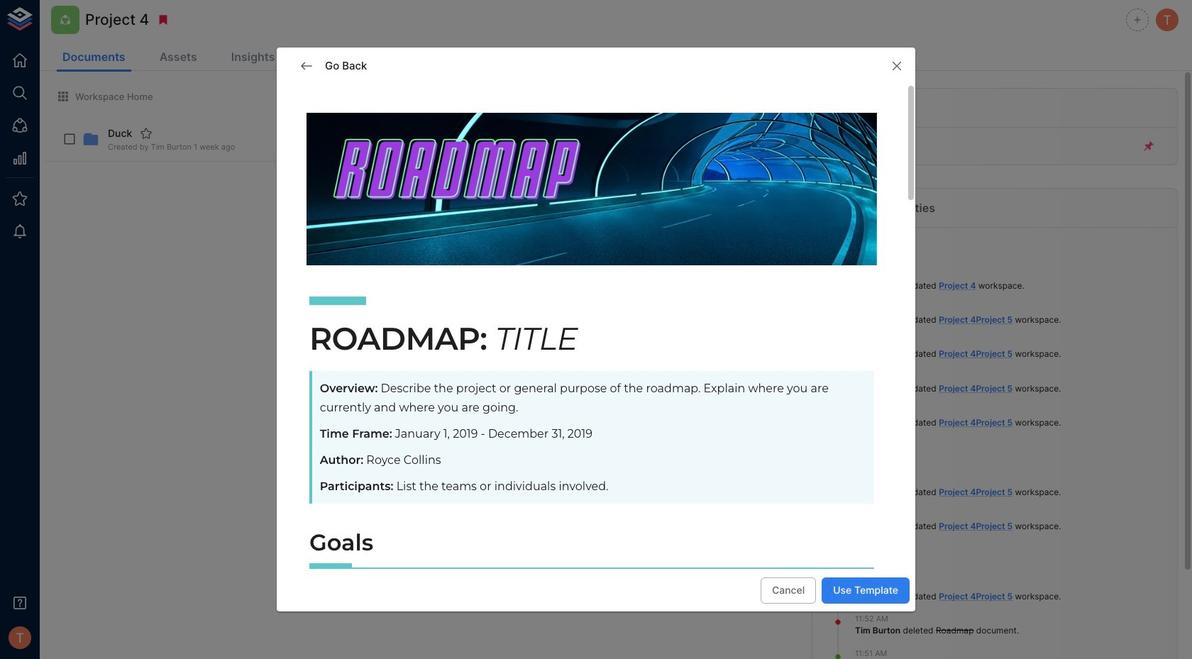 Task type: locate. For each thing, give the bounding box(es) containing it.
favorite image
[[140, 127, 153, 140]]

dialog
[[277, 47, 916, 659]]

unpin image
[[1143, 140, 1156, 153]]

remove bookmark image
[[157, 13, 170, 26]]



Task type: vqa. For each thing, say whether or not it's contained in the screenshot.
UNPIN Image
yes



